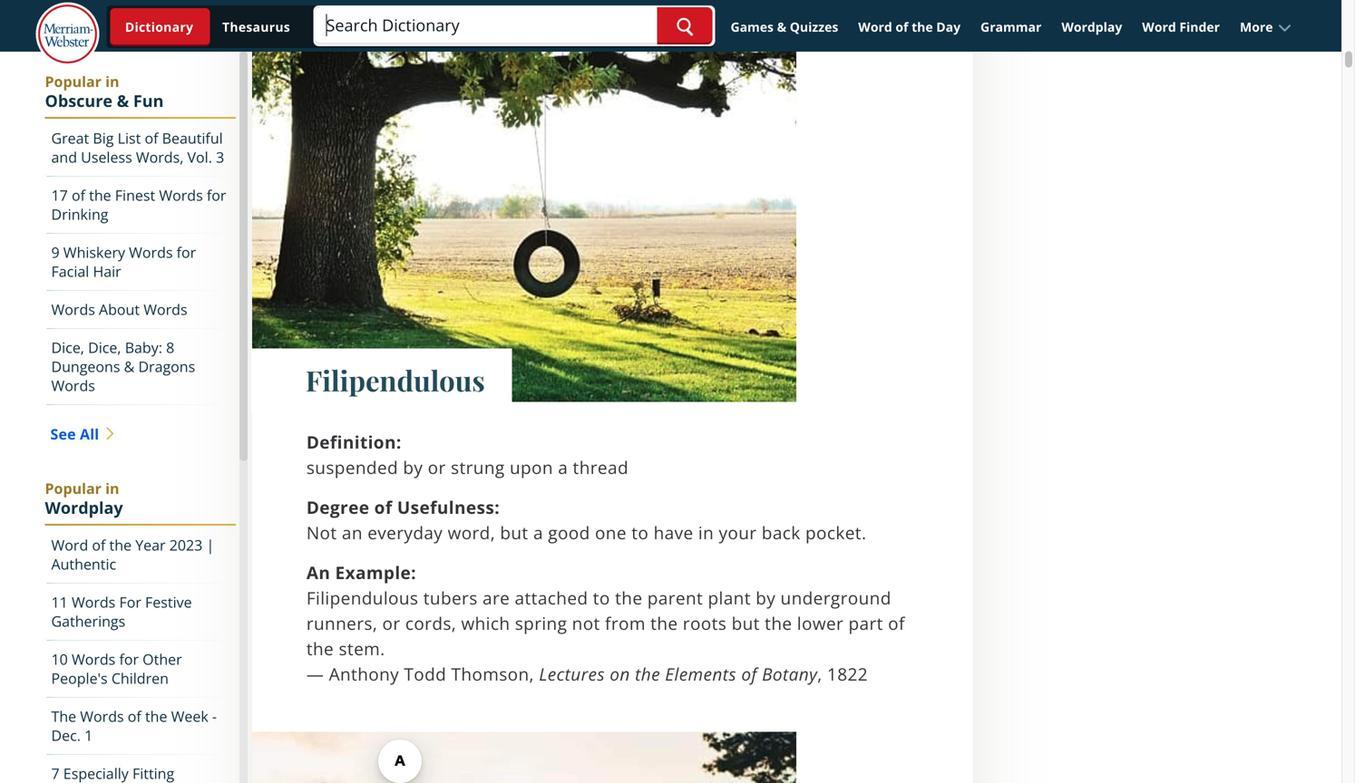 Task type: locate. For each thing, give the bounding box(es) containing it.
to inside the degree of usefulness: not an everyday word, but a good one to have in your back pocket.
[[632, 521, 649, 545]]

elements
[[665, 663, 737, 686]]

words inside dice, dice, baby: 8 dungeons & dragons words
[[51, 376, 95, 396]]

on
[[610, 663, 630, 686]]

but down plant
[[732, 612, 760, 636]]

authentic
[[51, 555, 116, 574]]

of right list
[[145, 128, 158, 148]]

filipendulous
[[306, 362, 485, 399], [307, 587, 419, 610]]

1 vertical spatial in
[[105, 479, 119, 499]]

1 horizontal spatial word
[[859, 18, 893, 35]]

1 popular from the top
[[45, 72, 102, 91]]

to
[[632, 521, 649, 545], [593, 587, 610, 610]]

degree
[[307, 496, 370, 519]]

0 horizontal spatial word
[[51, 536, 88, 555]]

woman throwing snowball at man image
[[252, 733, 796, 784]]

in down "see all" link
[[105, 479, 119, 499]]

wordplay right grammar link
[[1062, 18, 1123, 35]]

of left day
[[896, 18, 909, 35]]

2 vertical spatial in
[[699, 521, 714, 545]]

words inside the 10 words for other people's children
[[72, 650, 116, 670]]

in for wordplay
[[105, 479, 119, 499]]

0 vertical spatial by
[[403, 456, 423, 480]]

are
[[483, 587, 510, 610]]

0 vertical spatial to
[[632, 521, 649, 545]]

a right upon
[[558, 456, 568, 480]]

of inside 'great big list of beautiful and useless words, vol. 3'
[[145, 128, 158, 148]]

day
[[937, 18, 961, 35]]

to right one
[[632, 521, 649, 545]]

filipendulous up 'definition:'
[[306, 362, 485, 399]]

list
[[118, 128, 141, 148]]

of down popular in wordplay
[[92, 536, 106, 555]]

merriam webster - established 1828 image
[[36, 2, 99, 67]]

0 vertical spatial in
[[105, 72, 119, 91]]

dungeons
[[51, 357, 120, 377]]

or inside definition: suspended by or strung upon a thread
[[428, 456, 446, 480]]

popular inside popular in wordplay
[[45, 479, 102, 499]]

but
[[500, 521, 529, 545], [732, 612, 760, 636]]

word of the day
[[859, 18, 961, 35]]

0 horizontal spatial by
[[403, 456, 423, 480]]

1 horizontal spatial dice,
[[88, 338, 121, 357]]

1 vertical spatial to
[[593, 587, 610, 610]]

drinking
[[51, 205, 108, 224]]

popular for wordplay
[[45, 479, 102, 499]]

facial
[[51, 262, 89, 281]]

lectures
[[539, 663, 605, 686]]

word right quizzes
[[859, 18, 893, 35]]

beautiful
[[162, 128, 223, 148]]

suspended
[[307, 456, 398, 480]]

& left dragons
[[124, 357, 135, 377]]

filipendulous down example:
[[307, 587, 419, 610]]

pocket.
[[806, 521, 867, 545]]

baby:
[[125, 338, 162, 357]]

2 popular from the top
[[45, 479, 102, 499]]

word inside word of the year 2023 | authentic
[[51, 536, 88, 555]]

other
[[143, 650, 182, 670]]

words up see all
[[51, 376, 95, 396]]

1 horizontal spatial a
[[558, 456, 568, 480]]

words right the
[[80, 707, 124, 727]]

of
[[896, 18, 909, 35], [145, 128, 158, 148], [72, 186, 85, 205], [374, 496, 393, 519], [92, 536, 106, 555], [888, 612, 905, 636], [742, 663, 757, 686], [128, 707, 141, 727]]

or up 'stem.'
[[382, 612, 401, 636]]

|
[[206, 536, 214, 555]]

1 horizontal spatial or
[[428, 456, 446, 480]]

9 whiskery words for facial hair
[[51, 243, 196, 281]]

of up everyday on the bottom of page
[[374, 496, 393, 519]]

or left strung
[[428, 456, 446, 480]]

& right games
[[777, 18, 787, 35]]

11 words for festive gatherings
[[51, 593, 192, 631]]

in left the your
[[699, 521, 714, 545]]

the up —
[[307, 637, 334, 661]]

1 vertical spatial popular
[[45, 479, 102, 499]]

or
[[428, 456, 446, 480], [382, 612, 401, 636]]

whiskery
[[63, 243, 125, 262]]

words right hair at top
[[129, 243, 173, 262]]

0 vertical spatial a
[[558, 456, 568, 480]]

back
[[762, 521, 801, 545]]

0 horizontal spatial for
[[119, 650, 139, 670]]

word
[[859, 18, 893, 35], [1143, 18, 1177, 35], [51, 536, 88, 555]]

for down 3
[[207, 186, 226, 205]]

0 horizontal spatial wordplay
[[45, 497, 123, 519]]

popular
[[45, 72, 102, 91], [45, 479, 102, 499]]

1 vertical spatial a
[[533, 521, 543, 545]]

1 vertical spatial for
[[177, 243, 196, 262]]

everyday
[[368, 521, 443, 545]]

wordplay up authentic
[[45, 497, 123, 519]]

by right plant
[[756, 587, 776, 610]]

dice, down words about words
[[51, 338, 84, 357]]

1 horizontal spatial for
[[177, 243, 196, 262]]

0 vertical spatial popular
[[45, 72, 102, 91]]

of inside the words of the week - dec. 1
[[128, 707, 141, 727]]

0 horizontal spatial dice,
[[51, 338, 84, 357]]

of right 17
[[72, 186, 85, 205]]

1 horizontal spatial by
[[756, 587, 776, 610]]

thomson,
[[451, 663, 534, 686]]

tire swing image
[[252, 40, 796, 402]]

2 horizontal spatial word
[[1143, 18, 1177, 35]]

festive
[[145, 593, 192, 612]]

0 vertical spatial or
[[428, 456, 446, 480]]

9
[[51, 243, 60, 262]]

17 of the finest words for drinking link
[[47, 177, 236, 234]]

0 vertical spatial filipendulous
[[306, 362, 485, 399]]

children
[[111, 669, 169, 689]]

vol.
[[187, 147, 212, 167]]

the inside the words of the week - dec. 1
[[145, 707, 167, 727]]

the inside word of the year 2023 | authentic
[[109, 536, 132, 555]]

1 horizontal spatial to
[[632, 521, 649, 545]]

& left fun
[[117, 90, 129, 112]]

obscure
[[45, 90, 113, 112]]

1 vertical spatial &
[[117, 90, 129, 112]]

underground
[[781, 587, 892, 610]]

word left finder
[[1143, 18, 1177, 35]]

dice, dice, baby: 8 dungeons & dragons words link
[[47, 329, 236, 406]]

wordplay
[[1062, 18, 1123, 35], [45, 497, 123, 519]]

of right part
[[888, 612, 905, 636]]

of inside '17 of the finest words for drinking'
[[72, 186, 85, 205]]

words inside 11 words for festive gatherings
[[72, 593, 116, 612]]

0 vertical spatial &
[[777, 18, 787, 35]]

the up from
[[615, 587, 643, 610]]

by up usefulness:
[[403, 456, 423, 480]]

definition:
[[307, 431, 402, 454]]

words right 10
[[72, 650, 116, 670]]

word of the year 2023 | authentic link
[[47, 527, 236, 584]]

1 vertical spatial but
[[732, 612, 760, 636]]

a inside the degree of usefulness: not an everyday word, but a good one to have in your back pocket.
[[533, 521, 543, 545]]

word down popular in wordplay
[[51, 536, 88, 555]]

definition: suspended by or strung upon a thread
[[307, 431, 629, 480]]

by inside an example: filipendulous tubers are attached to the parent plant by underground runners, or cords, which spring not from the roots but the lower part of the stem. — anthony todd thomson, lectures on the elements of botany , 1822
[[756, 587, 776, 610]]

plant
[[708, 587, 751, 610]]

week
[[171, 707, 208, 727]]

words up the 8
[[144, 300, 187, 319]]

see all link
[[45, 415, 236, 455]]

words down facial
[[51, 300, 95, 319]]

& inside dice, dice, baby: 8 dungeons & dragons words
[[124, 357, 135, 377]]

2023
[[169, 536, 203, 555]]

0 vertical spatial for
[[207, 186, 226, 205]]

1 vertical spatial wordplay
[[45, 497, 123, 519]]

1 horizontal spatial wordplay
[[1062, 18, 1123, 35]]

word of the year 2023 | authentic
[[51, 536, 214, 574]]

&
[[777, 18, 787, 35], [117, 90, 129, 112], [124, 357, 135, 377]]

0 horizontal spatial to
[[593, 587, 610, 610]]

but right 'word,'
[[500, 521, 529, 545]]

1 vertical spatial by
[[756, 587, 776, 610]]

2 horizontal spatial for
[[207, 186, 226, 205]]

popular down merriam-webster logo link
[[45, 72, 102, 91]]

for left "other" in the left bottom of the page
[[119, 650, 139, 670]]

0 horizontal spatial or
[[382, 612, 401, 636]]

for down 17 of the finest words for drinking link
[[177, 243, 196, 262]]

roots
[[683, 612, 727, 636]]

1 vertical spatial or
[[382, 612, 401, 636]]

10 words for other people's children
[[51, 650, 182, 689]]

todd
[[404, 663, 447, 686]]

the left finest
[[89, 186, 111, 205]]

a left good at the left bottom of the page
[[533, 521, 543, 545]]

0 horizontal spatial a
[[533, 521, 543, 545]]

the left week at the bottom
[[145, 707, 167, 727]]

to up not
[[593, 587, 610, 610]]

9 whiskery words for facial hair link
[[47, 234, 236, 291]]

0 vertical spatial wordplay
[[1062, 18, 1123, 35]]

dice, left baby:
[[88, 338, 121, 357]]

upon
[[510, 456, 553, 480]]

popular inside popular in obscure & fun
[[45, 72, 102, 91]]

words right 11
[[72, 593, 116, 612]]

runners,
[[307, 612, 378, 636]]

year
[[135, 536, 166, 555]]

10
[[51, 650, 68, 670]]

word,
[[448, 521, 495, 545]]

botany
[[762, 663, 818, 686]]

popular down see all
[[45, 479, 102, 499]]

in inside popular in obscure & fun
[[105, 72, 119, 91]]

in
[[105, 72, 119, 91], [105, 479, 119, 499], [699, 521, 714, 545]]

the left day
[[912, 18, 933, 35]]

in inside popular in wordplay
[[105, 479, 119, 499]]

by
[[403, 456, 423, 480], [756, 587, 776, 610]]

words down vol.
[[159, 186, 203, 205]]

good
[[548, 521, 590, 545]]

2 vertical spatial for
[[119, 650, 139, 670]]

of down children
[[128, 707, 141, 727]]

in left fun
[[105, 72, 119, 91]]

2 vertical spatial &
[[124, 357, 135, 377]]

0 horizontal spatial but
[[500, 521, 529, 545]]

for
[[119, 593, 141, 612]]

word for word finder
[[1143, 18, 1177, 35]]

which
[[461, 612, 510, 636]]

0 vertical spatial but
[[500, 521, 529, 545]]

the left year
[[109, 536, 132, 555]]

see all
[[50, 425, 99, 444]]

wordplay link
[[1054, 11, 1131, 43]]

a
[[558, 456, 568, 480], [533, 521, 543, 545]]

to inside an example: filipendulous tubers are attached to the parent plant by underground runners, or cords, which spring not from the roots but the lower part of the stem. — anthony todd thomson, lectures on the elements of botany , 1822
[[593, 587, 610, 610]]

1 vertical spatial filipendulous
[[307, 587, 419, 610]]

1 horizontal spatial but
[[732, 612, 760, 636]]



Task type: describe. For each thing, give the bounding box(es) containing it.
word finder
[[1143, 18, 1220, 35]]

the words of the week - dec. 1
[[51, 707, 217, 746]]

17
[[51, 186, 68, 205]]

the inside '17 of the finest words for drinking'
[[89, 186, 111, 205]]

fun
[[133, 90, 164, 112]]

the
[[51, 707, 76, 727]]

3
[[216, 147, 224, 167]]

8
[[166, 338, 174, 357]]

grammar link
[[973, 11, 1050, 43]]

an example: filipendulous tubers are attached to the parent plant by underground runners, or cords, which spring not from the roots but the lower part of the stem. — anthony todd thomson, lectures on the elements of botany , 1822
[[307, 561, 905, 686]]

-
[[212, 707, 217, 727]]

in for obscure
[[105, 72, 119, 91]]

word for word of the day
[[859, 18, 893, 35]]

example:
[[335, 561, 416, 585]]

games
[[731, 18, 774, 35]]

not
[[307, 521, 337, 545]]

—
[[307, 663, 324, 686]]

toggle search dictionary/thesaurus image
[[110, 8, 210, 46]]

from
[[605, 612, 646, 636]]

word of the day link
[[850, 11, 969, 43]]

one
[[595, 521, 627, 545]]

an
[[307, 561, 330, 585]]

1822
[[827, 663, 868, 686]]

dice, dice, baby: 8 dungeons & dragons words
[[51, 338, 195, 396]]

1 dice, from the left
[[51, 338, 84, 357]]

11 words for festive gatherings link
[[47, 584, 236, 641]]

great big list of beautiful and useless words, vol. 3
[[51, 128, 224, 167]]

the words of the week - dec. 1 link
[[47, 699, 236, 756]]

but inside an example: filipendulous tubers are attached to the parent plant by underground runners, or cords, which spring not from the roots but the lower part of the stem. — anthony todd thomson, lectures on the elements of botany , 1822
[[732, 612, 760, 636]]

popular for obscure & fun
[[45, 72, 102, 91]]

,
[[818, 663, 823, 686]]

words inside the words of the week - dec. 1
[[80, 707, 124, 727]]

11
[[51, 593, 68, 612]]

stem.
[[339, 637, 385, 661]]

10 words for other people's children link
[[47, 641, 236, 699]]

the right on
[[635, 663, 660, 686]]

word finder link
[[1134, 11, 1229, 43]]

words about words link
[[47, 291, 236, 329]]

a inside definition: suspended by or strung upon a thread
[[558, 456, 568, 480]]

cords,
[[405, 612, 456, 636]]

anthony
[[329, 663, 399, 686]]

of left botany
[[742, 663, 757, 686]]

usefulness:
[[397, 496, 500, 519]]

Search search field
[[315, 7, 713, 44]]

words about words
[[51, 300, 187, 319]]

by inside definition: suspended by or strung upon a thread
[[403, 456, 423, 480]]

about
[[99, 300, 140, 319]]

17 of the finest words for drinking
[[51, 186, 226, 224]]

of inside word of the year 2023 | authentic
[[92, 536, 106, 555]]

not
[[572, 612, 600, 636]]

popular in wordplay
[[45, 479, 123, 519]]

games & quizzes link
[[723, 11, 847, 43]]

an
[[342, 521, 363, 545]]

word for word of the year 2023 | authentic
[[51, 536, 88, 555]]

finest
[[115, 186, 155, 205]]

2 dice, from the left
[[88, 338, 121, 357]]

great big list of beautiful and useless words, vol. 3 link
[[47, 120, 236, 177]]

more
[[1240, 18, 1273, 35]]

for inside '17 of the finest words for drinking'
[[207, 186, 226, 205]]

spring
[[515, 612, 567, 636]]

games & quizzes
[[731, 18, 839, 35]]

more button
[[1232, 11, 1301, 43]]

hair
[[93, 262, 121, 281]]

merriam-webster logo link
[[36, 2, 99, 67]]

but inside the degree of usefulness: not an everyday word, but a good one to have in your back pocket.
[[500, 521, 529, 545]]

of inside the degree of usefulness: not an everyday word, but a good one to have in your back pocket.
[[374, 496, 393, 519]]

popular in obscure & fun
[[45, 72, 164, 112]]

dec.
[[51, 726, 81, 746]]

or inside an example: filipendulous tubers are attached to the parent plant by underground runners, or cords, which spring not from the roots but the lower part of the stem. — anthony todd thomson, lectures on the elements of botany , 1822
[[382, 612, 401, 636]]

have
[[654, 521, 694, 545]]

the left lower
[[765, 612, 793, 636]]

see
[[50, 425, 76, 444]]

words inside '17 of the finest words for drinking'
[[159, 186, 203, 205]]

the inside the word of the day link
[[912, 18, 933, 35]]

useless
[[81, 147, 132, 167]]

parent
[[648, 587, 703, 610]]

people's
[[51, 669, 108, 689]]

the down parent
[[651, 612, 678, 636]]

for inside 9 whiskery words for facial hair
[[177, 243, 196, 262]]

words inside 9 whiskery words for facial hair
[[129, 243, 173, 262]]

in inside the degree of usefulness: not an everyday word, but a good one to have in your back pocket.
[[699, 521, 714, 545]]

gatherings
[[51, 612, 125, 631]]

big
[[93, 128, 114, 148]]

words,
[[136, 147, 184, 167]]

part
[[849, 612, 884, 636]]

tubers
[[423, 587, 478, 610]]

attached
[[515, 587, 588, 610]]

degree of usefulness: not an everyday word, but a good one to have in your back pocket.
[[307, 496, 867, 545]]

finder
[[1180, 18, 1220, 35]]

search word image
[[676, 17, 694, 36]]

& inside popular in obscure & fun
[[117, 90, 129, 112]]

quizzes
[[790, 18, 839, 35]]

filipendulous inside an example: filipendulous tubers are attached to the parent plant by underground runners, or cords, which spring not from the roots but the lower part of the stem. — anthony todd thomson, lectures on the elements of botany , 1822
[[307, 587, 419, 610]]

dragons
[[138, 357, 195, 377]]

for inside the 10 words for other people's children
[[119, 650, 139, 670]]

your
[[719, 521, 757, 545]]

and
[[51, 147, 77, 167]]



Task type: vqa. For each thing, say whether or not it's contained in the screenshot.
vocab quiz brain speech bubble icon
no



